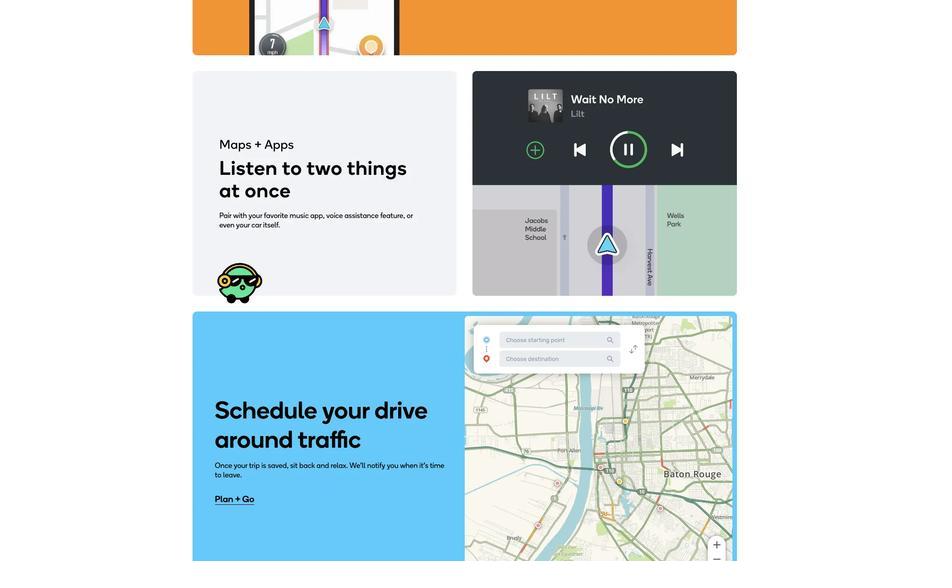 Task type: vqa. For each thing, say whether or not it's contained in the screenshot.
time
yes



Task type: locate. For each thing, give the bounding box(es) containing it.
+
[[255, 137, 262, 152], [235, 494, 240, 505]]

music
[[290, 212, 309, 220]]

1 vertical spatial +
[[235, 494, 240, 505]]

pair
[[219, 212, 232, 220]]

once
[[215, 462, 232, 470]]

plan
[[215, 494, 233, 505]]

0 horizontal spatial to
[[215, 471, 222, 480]]

sit
[[290, 462, 298, 470]]

once your trip is saved, sit back and relax. we'll notify you when it's time to leave.
[[215, 462, 445, 480]]

+ left go
[[235, 494, 240, 505]]

1 horizontal spatial to
[[282, 156, 302, 180]]

app,
[[310, 212, 325, 220]]

+ for maps + apps listen to two things at once
[[255, 137, 262, 152]]

even
[[219, 221, 235, 230]]

0 vertical spatial +
[[255, 137, 262, 152]]

assistance
[[345, 212, 379, 220]]

things
[[347, 156, 407, 180]]

+ inside maps + apps listen to two things at once
[[255, 137, 262, 152]]

your
[[249, 212, 262, 220], [236, 221, 250, 230], [322, 396, 370, 425], [234, 462, 248, 470]]

+ left apps on the top of the page
[[255, 137, 262, 152]]

listen
[[219, 156, 278, 180]]

schedule your drive around traffic
[[215, 396, 428, 455]]

to
[[282, 156, 302, 180], [215, 471, 222, 480]]

+ for plan + go
[[235, 494, 240, 505]]

to down apps on the top of the page
[[282, 156, 302, 180]]

1 horizontal spatial +
[[255, 137, 262, 152]]

saved,
[[268, 462, 289, 470]]

itself.
[[263, 221, 280, 230]]

0 horizontal spatial +
[[235, 494, 240, 505]]

0 vertical spatial to
[[282, 156, 302, 180]]

maps
[[219, 137, 252, 152]]

notify
[[367, 462, 385, 470]]

go
[[242, 494, 254, 505]]

a picture of a music control over a digital map image
[[473, 71, 737, 296]]

favorite
[[264, 212, 288, 220]]

1 vertical spatial to
[[215, 471, 222, 480]]

around
[[215, 425, 293, 455]]

to down once
[[215, 471, 222, 480]]



Task type: describe. For each thing, give the bounding box(es) containing it.
and
[[317, 462, 329, 470]]

maps + apps listen to two things at once
[[219, 137, 407, 203]]

your inside "once your trip is saved, sit back and relax. we'll notify you when it's time to leave."
[[234, 462, 248, 470]]

relax.
[[331, 462, 348, 470]]

apps
[[265, 137, 294, 152]]

to inside maps + apps listen to two things at once
[[282, 156, 302, 180]]

voice
[[326, 212, 343, 220]]

you
[[387, 462, 399, 470]]

when
[[400, 462, 418, 470]]

drive
[[375, 396, 428, 425]]

pair with your favorite music app, voice assistance feature, or even your car itself.
[[219, 212, 413, 230]]

feature,
[[380, 212, 405, 220]]

schedule
[[215, 396, 317, 425]]

car
[[251, 221, 262, 230]]

it's
[[419, 462, 428, 470]]

time
[[430, 462, 445, 470]]

plan + go
[[215, 494, 254, 505]]

to inside "once your trip is saved, sit back and relax. we'll notify you when it's time to leave."
[[215, 471, 222, 480]]

leave.
[[223, 471, 242, 480]]

your inside schedule your drive around traffic
[[322, 396, 370, 425]]

with
[[233, 212, 247, 220]]

back
[[299, 462, 315, 470]]

we'll
[[350, 462, 366, 470]]

plan + go link
[[215, 494, 254, 505]]

trip
[[249, 462, 260, 470]]

is
[[261, 462, 266, 470]]

at
[[219, 179, 240, 203]]

once
[[245, 179, 291, 203]]

traffic
[[298, 425, 361, 455]]

two
[[307, 156, 343, 180]]

or
[[407, 212, 413, 220]]



